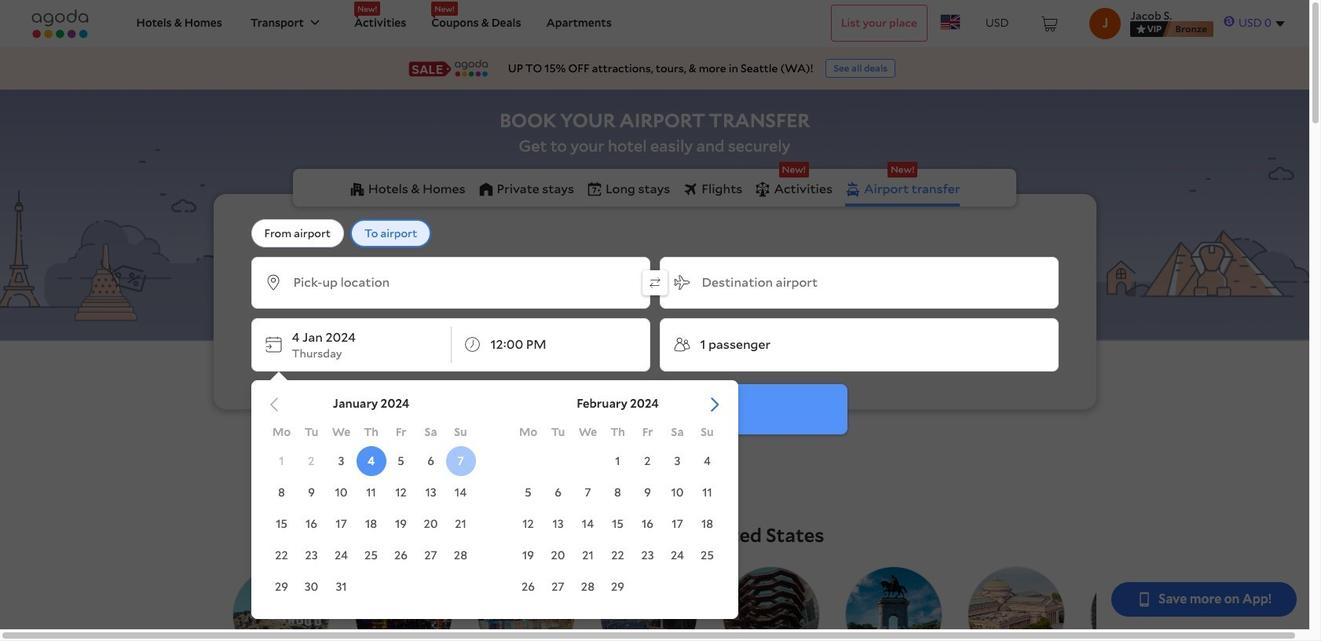 Task type: describe. For each thing, give the bounding box(es) containing it.
next month image
[[707, 397, 723, 413]]

row group for first grid from the right
[[514, 446, 723, 602]]

primary logo image
[[25, 9, 95, 38]]

1 grid from the left
[[267, 396, 476, 604]]

Pick-up location text field
[[292, 273, 603, 293]]

star_with_vip image
[[1137, 24, 1163, 33]]

Select pick-up date. Current pick-up date is 1/4/2024 field
[[251, 318, 451, 372]]

2 grid from the left
[[514, 396, 723, 604]]

none field pick-up location
[[251, 257, 650, 309]]

previous month image
[[267, 397, 282, 413]]



Task type: vqa. For each thing, say whether or not it's contained in the screenshot.
12 image
no



Task type: locate. For each thing, give the bounding box(es) containing it.
None field
[[251, 257, 650, 309], [660, 257, 1059, 309]]

heading for second grid from the right
[[267, 396, 476, 420]]

Destination airport text field
[[701, 273, 1012, 293]]

0 horizontal spatial none field
[[251, 257, 650, 309]]

heading for first grid from the right
[[514, 396, 723, 420]]

mon jan 01 2024 cell
[[279, 454, 284, 467]]

1 row group from the left
[[267, 446, 476, 602]]

1 horizontal spatial heading
[[514, 396, 723, 420]]

english image
[[940, 14, 961, 30]]

undefined field
[[451, 318, 650, 372]]

0 horizontal spatial tab
[[755, 162, 833, 207]]

2 heading from the left
[[514, 396, 723, 420]]

row
[[267, 421, 476, 445], [514, 421, 723, 445], [267, 446, 476, 476], [514, 446, 723, 476], [267, 478, 476, 508], [514, 478, 723, 508], [267, 509, 476, 539], [514, 509, 723, 539], [267, 541, 476, 571], [514, 541, 723, 571], [267, 572, 476, 602], [514, 572, 723, 602]]

tue jan 02 2024 cell
[[308, 454, 315, 467]]

grid
[[267, 396, 476, 604], [514, 396, 723, 604]]

1 horizontal spatial grid
[[514, 396, 723, 604]]

2 tab from the left
[[845, 162, 961, 207]]

0 horizontal spatial heading
[[267, 396, 476, 420]]

1 tab from the left
[[755, 162, 833, 207]]

1 heading from the left
[[267, 396, 476, 420]]

2 row group from the left
[[514, 446, 723, 602]]

tab panel
[[0, 0, 1310, 629]]

1 horizontal spatial none field
[[660, 257, 1059, 309]]

2 none field from the left
[[660, 257, 1059, 309]]

tab list
[[293, 162, 1017, 207]]

none field 'destination airport'
[[660, 257, 1059, 309]]

tab
[[755, 162, 833, 207], [845, 162, 961, 207]]

row group for second grid from the right
[[267, 446, 476, 602]]

1 horizontal spatial row group
[[514, 446, 723, 602]]

1 none field from the left
[[251, 257, 650, 309]]

0 horizontal spatial grid
[[267, 396, 476, 604]]

row group
[[267, 446, 476, 602], [514, 446, 723, 602]]

1 horizontal spatial tab
[[845, 162, 961, 207]]

0 horizontal spatial row group
[[267, 446, 476, 602]]

dialog
[[251, 372, 738, 619]]

heading
[[267, 396, 476, 420], [514, 396, 723, 420]]

agodacash image
[[1223, 15, 1236, 28]]



